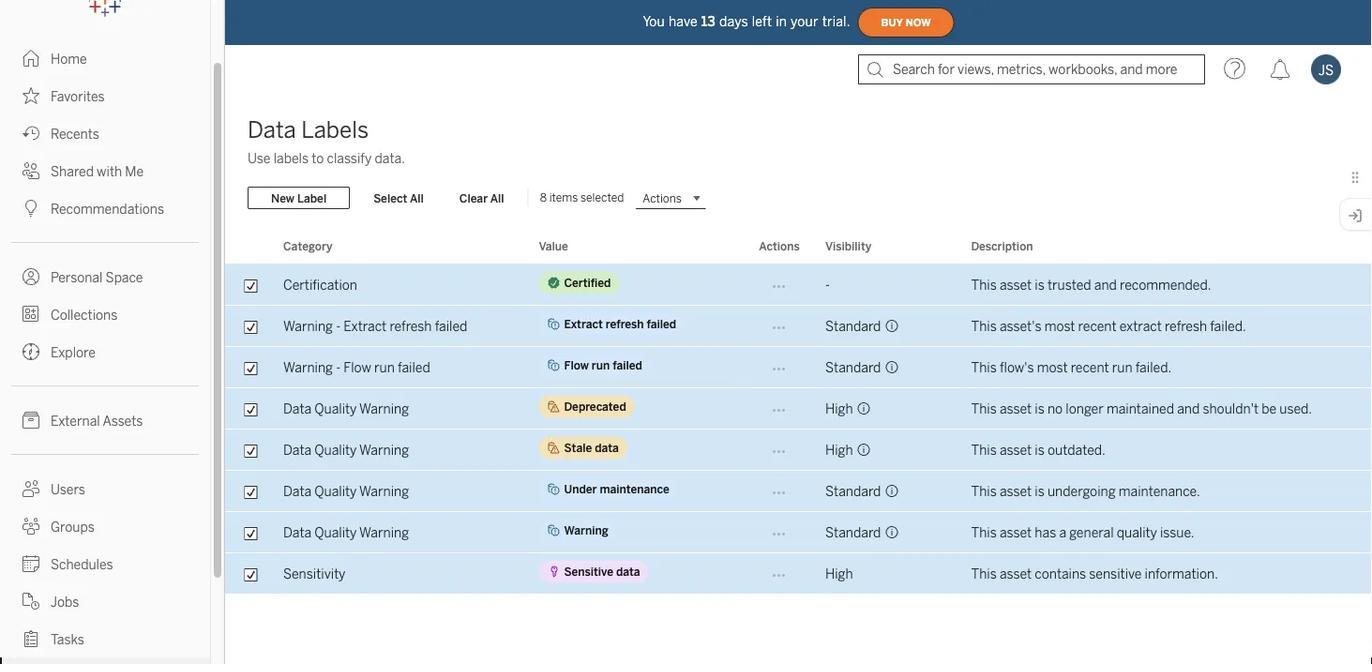 Task type: describe. For each thing, give the bounding box(es) containing it.
6 row from the top
[[225, 471, 1372, 512]]

recents link
[[0, 114, 210, 152]]

asset's
[[1000, 318, 1042, 334]]

left
[[752, 14, 772, 29]]

shared
[[51, 164, 94, 179]]

tasks link
[[0, 620, 210, 658]]

shared with me
[[51, 164, 144, 179]]

selected
[[581, 191, 624, 204]]

visibility
[[825, 239, 872, 253]]

users link
[[0, 470, 210, 507]]

schedules
[[51, 557, 113, 572]]

asset for no
[[1000, 401, 1032, 416]]

data quality warning for this asset is undergoing maintenance.
[[283, 484, 409, 499]]

you
[[643, 14, 665, 29]]

stale
[[564, 441, 592, 454]]

issue.
[[1160, 525, 1195, 540]]

trial.
[[822, 14, 850, 29]]

this asset is trusted and recommended.
[[971, 277, 1211, 293]]

select all button
[[361, 187, 436, 209]]

no
[[1048, 401, 1063, 416]]

value
[[539, 239, 568, 253]]

2 horizontal spatial run
[[1112, 360, 1133, 375]]

general
[[1069, 525, 1114, 540]]

labels
[[274, 151, 309, 166]]

data for data quality warning
[[595, 441, 619, 454]]

this asset is undergoing maintenance.
[[971, 484, 1200, 499]]

collections link
[[0, 295, 210, 333]]

asset for undergoing
[[1000, 484, 1032, 499]]

maintained
[[1107, 401, 1174, 416]]

in
[[776, 14, 787, 29]]

this asset's most recent extract refresh failed.
[[971, 318, 1246, 334]]

groups
[[51, 519, 94, 535]]

certification
[[283, 277, 357, 293]]

you have 13 days left in your trial.
[[643, 14, 850, 29]]

this for this asset contains sensitive information.
[[971, 566, 997, 582]]

external assets
[[51, 413, 143, 429]]

recents
[[51, 126, 99, 142]]

collections
[[51, 307, 118, 323]]

standard for this flow's most recent run failed.
[[825, 360, 881, 375]]

is for no
[[1035, 401, 1045, 416]]

items
[[549, 191, 578, 204]]

data for this asset has a general quality issue.
[[283, 525, 312, 540]]

external
[[51, 413, 100, 429]]

high for this asset is no longer maintained and shouldn't be used.
[[825, 401, 853, 416]]

actions inside popup button
[[643, 191, 682, 205]]

undergoing
[[1048, 484, 1116, 499]]

Search for views, metrics, workbooks, and more text field
[[858, 54, 1205, 84]]

personal space
[[51, 270, 143, 285]]

description
[[971, 239, 1033, 253]]

explore link
[[0, 333, 210, 370]]

sensitivity
[[283, 566, 346, 582]]

is for trusted
[[1035, 277, 1045, 293]]

quality for this asset is no longer maintained and shouldn't be used.
[[315, 401, 357, 416]]

recent for extract
[[1078, 318, 1117, 334]]

all for select all
[[410, 191, 424, 205]]

8 items selected
[[540, 191, 624, 204]]

use
[[248, 151, 271, 166]]

shared with me link
[[0, 152, 210, 189]]

grid containing certification
[[225, 229, 1372, 664]]

new label button
[[248, 187, 350, 209]]

under maintenance
[[564, 482, 670, 496]]

favorites
[[51, 89, 105, 104]]

quality for this asset has a general quality issue.
[[315, 525, 357, 540]]

new
[[271, 191, 295, 205]]

home
[[51, 51, 87, 67]]

deprecated
[[564, 400, 626, 413]]

category
[[283, 239, 333, 253]]

data for this asset is outdated.
[[283, 442, 312, 458]]

1 vertical spatial failed.
[[1136, 360, 1172, 375]]

0 horizontal spatial run
[[374, 360, 395, 375]]

standard for this asset's most recent extract refresh failed.
[[825, 318, 881, 334]]

sensitive
[[1089, 566, 1142, 582]]

schedules link
[[0, 545, 210, 582]]

trusted
[[1048, 277, 1091, 293]]

this for this flow's most recent run failed.
[[971, 360, 997, 375]]

classify
[[327, 151, 372, 166]]

7 row from the top
[[225, 512, 1372, 553]]

jobs
[[51, 594, 79, 610]]

data quality warning for this asset is outdated.
[[283, 442, 409, 458]]

users
[[51, 482, 85, 497]]

label
[[297, 191, 327, 205]]

outdated.
[[1048, 442, 1106, 458]]

labels
[[301, 117, 369, 144]]

- for warning - flow run failed
[[336, 360, 341, 375]]

have
[[669, 14, 698, 29]]

data quality warning for this asset is no longer maintained and shouldn't be used.
[[283, 401, 409, 416]]

data.
[[375, 151, 405, 166]]

3 high from the top
[[825, 566, 853, 582]]

asset for sensitive
[[1000, 566, 1032, 582]]

this asset contains sensitive information.
[[971, 566, 1218, 582]]

2 horizontal spatial refresh
[[1165, 318, 1207, 334]]

this asset has a general quality issue.
[[971, 525, 1195, 540]]

4 row from the top
[[225, 388, 1372, 430]]

0 vertical spatial -
[[825, 277, 830, 293]]

sensitive data
[[564, 565, 640, 578]]

used.
[[1280, 401, 1312, 416]]

0 horizontal spatial refresh
[[390, 318, 432, 334]]

explore
[[51, 345, 96, 360]]

asset for a
[[1000, 525, 1032, 540]]



Task type: vqa. For each thing, say whether or not it's contained in the screenshot.
third 2016- from the bottom
no



Task type: locate. For each thing, give the bounding box(es) containing it.
1 horizontal spatial all
[[490, 191, 504, 205]]

most right 'flow's'
[[1037, 360, 1068, 375]]

1 horizontal spatial run
[[592, 358, 610, 372]]

data
[[248, 117, 296, 144], [283, 401, 312, 416], [283, 442, 312, 458], [283, 484, 312, 499], [283, 525, 312, 540]]

1 quality from the top
[[315, 401, 357, 416]]

2 vertical spatial high
[[825, 566, 853, 582]]

recommendations
[[51, 201, 164, 217]]

clear
[[459, 191, 488, 205]]

0 horizontal spatial actions
[[643, 191, 682, 205]]

all right select
[[410, 191, 424, 205]]

7 this from the top
[[971, 525, 997, 540]]

run up deprecated
[[592, 358, 610, 372]]

2 row from the top
[[225, 306, 1372, 347]]

home link
[[0, 39, 210, 77]]

1 vertical spatial actions
[[759, 239, 800, 253]]

maintenance
[[600, 482, 670, 496]]

asset left contains
[[1000, 566, 1032, 582]]

1 this from the top
[[971, 277, 997, 293]]

most for asset's
[[1045, 318, 1075, 334]]

recent for run
[[1071, 360, 1109, 375]]

0 horizontal spatial extract
[[344, 318, 387, 334]]

0 vertical spatial and
[[1094, 277, 1117, 293]]

row group
[[225, 265, 1372, 595]]

4 quality from the top
[[315, 525, 357, 540]]

certified
[[564, 276, 611, 289]]

1 horizontal spatial extract
[[564, 317, 603, 331]]

personal space link
[[0, 258, 210, 295]]

be
[[1262, 401, 1277, 416]]

this asset is outdated.
[[971, 442, 1106, 458]]

1 all from the left
[[410, 191, 424, 205]]

recommended.
[[1120, 277, 1211, 293]]

2 all from the left
[[490, 191, 504, 205]]

stale data
[[564, 441, 619, 454]]

extract refresh failed
[[564, 317, 676, 331]]

2 is from the top
[[1035, 401, 1045, 416]]

0 vertical spatial recent
[[1078, 318, 1117, 334]]

space
[[106, 270, 143, 285]]

quality
[[1117, 525, 1157, 540]]

0 vertical spatial failed.
[[1210, 318, 1246, 334]]

information.
[[1145, 566, 1218, 582]]

main navigation. press the up and down arrow keys to access links. element
[[0, 39, 210, 664]]

1 vertical spatial and
[[1177, 401, 1200, 416]]

5 row from the top
[[225, 430, 1372, 471]]

2 this from the top
[[971, 318, 997, 334]]

is left 'trusted'
[[1035, 277, 1045, 293]]

this for this asset's most recent extract refresh failed.
[[971, 318, 997, 334]]

1 horizontal spatial actions
[[759, 239, 800, 253]]

5 asset from the top
[[1000, 525, 1032, 540]]

me
[[125, 164, 144, 179]]

has
[[1035, 525, 1056, 540]]

0 vertical spatial most
[[1045, 318, 1075, 334]]

8 this from the top
[[971, 566, 997, 582]]

clear all
[[459, 191, 504, 205]]

4 asset from the top
[[1000, 484, 1032, 499]]

4 this from the top
[[971, 401, 997, 416]]

this left has
[[971, 525, 997, 540]]

asset for trusted
[[1000, 277, 1032, 293]]

0 vertical spatial high
[[825, 401, 853, 416]]

warning - flow run failed
[[283, 360, 430, 375]]

extract up "warning - flow run failed"
[[344, 318, 387, 334]]

3 data quality warning from the top
[[283, 484, 409, 499]]

extract
[[1120, 318, 1162, 334]]

run down warning - extract refresh failed
[[374, 360, 395, 375]]

- for warning - extract refresh failed
[[336, 318, 341, 334]]

all
[[410, 191, 424, 205], [490, 191, 504, 205]]

under
[[564, 482, 597, 496]]

3 is from the top
[[1035, 442, 1045, 458]]

flow
[[564, 358, 589, 372], [344, 360, 371, 375]]

recommendations link
[[0, 189, 210, 227]]

data inside data labels use labels to classify data.
[[248, 117, 296, 144]]

1 data quality warning from the top
[[283, 401, 409, 416]]

refresh right extract
[[1165, 318, 1207, 334]]

asset for outdated.
[[1000, 442, 1032, 458]]

groups link
[[0, 507, 210, 545]]

row containing certification
[[225, 265, 1372, 306]]

1 asset from the top
[[1000, 277, 1032, 293]]

6 this from the top
[[971, 484, 997, 499]]

this for this asset is trusted and recommended.
[[971, 277, 997, 293]]

this left asset's
[[971, 318, 997, 334]]

13
[[701, 14, 716, 29]]

buy
[[881, 17, 903, 28]]

- down warning - extract refresh failed
[[336, 360, 341, 375]]

your
[[791, 14, 818, 29]]

is
[[1035, 277, 1045, 293], [1035, 401, 1045, 416], [1035, 442, 1045, 458], [1035, 484, 1045, 499]]

new label
[[271, 191, 327, 205]]

high for this asset is outdated.
[[825, 442, 853, 458]]

a
[[1059, 525, 1067, 540]]

personal
[[51, 270, 103, 285]]

1 horizontal spatial failed.
[[1210, 318, 1246, 334]]

longer
[[1066, 401, 1104, 416]]

is left no
[[1035, 401, 1045, 416]]

1 standard from the top
[[825, 318, 881, 334]]

most for flow's
[[1037, 360, 1068, 375]]

2 data quality warning from the top
[[283, 442, 409, 458]]

0 vertical spatial data
[[595, 441, 619, 454]]

1 vertical spatial data
[[616, 565, 640, 578]]

this left contains
[[971, 566, 997, 582]]

refresh
[[606, 317, 644, 331], [390, 318, 432, 334], [1165, 318, 1207, 334]]

and right 'trusted'
[[1094, 277, 1117, 293]]

data quality warning for this asset has a general quality issue.
[[283, 525, 409, 540]]

2 vertical spatial -
[[336, 360, 341, 375]]

run down this asset's most recent extract refresh failed.
[[1112, 360, 1133, 375]]

2 standard from the top
[[825, 360, 881, 375]]

to
[[312, 151, 324, 166]]

3 standard from the top
[[825, 484, 881, 499]]

actions button
[[635, 187, 706, 209]]

this for this asset is outdated.
[[971, 442, 997, 458]]

- down certification
[[336, 318, 341, 334]]

0 horizontal spatial and
[[1094, 277, 1117, 293]]

is for undergoing
[[1035, 484, 1045, 499]]

quality for this asset is undergoing maintenance.
[[315, 484, 357, 499]]

asset left no
[[1000, 401, 1032, 416]]

contains
[[1035, 566, 1086, 582]]

1 horizontal spatial refresh
[[606, 317, 644, 331]]

this down this asset is outdated. on the right of page
[[971, 484, 997, 499]]

warning
[[283, 318, 333, 334], [283, 360, 333, 375], [359, 401, 409, 416], [359, 442, 409, 458], [359, 484, 409, 499], [564, 523, 608, 537], [359, 525, 409, 540]]

warning - extract refresh failed
[[283, 318, 467, 334]]

this up this asset is outdated. on the right of page
[[971, 401, 997, 416]]

data quality warning
[[283, 401, 409, 416], [283, 442, 409, 458], [283, 484, 409, 499], [283, 525, 409, 540]]

2 quality from the top
[[315, 442, 357, 458]]

favorites link
[[0, 77, 210, 114]]

failed. up this asset is no longer maintained and shouldn't be used.
[[1136, 360, 1172, 375]]

data for this asset is undergoing maintenance.
[[283, 484, 312, 499]]

grid
[[225, 229, 1372, 664]]

buy now
[[881, 17, 931, 28]]

this asset is no longer maintained and shouldn't be used.
[[971, 401, 1312, 416]]

6 asset from the top
[[1000, 566, 1032, 582]]

select all
[[373, 191, 424, 205]]

jobs link
[[0, 582, 210, 620]]

sensitive
[[564, 565, 613, 578]]

now
[[906, 17, 931, 28]]

standard for this asset is undergoing maintenance.
[[825, 484, 881, 499]]

failed. down recommended.
[[1210, 318, 1246, 334]]

standard
[[825, 318, 881, 334], [825, 360, 881, 375], [825, 484, 881, 499], [825, 525, 881, 540]]

1 vertical spatial recent
[[1071, 360, 1109, 375]]

8
[[540, 191, 547, 204]]

flow run failed
[[564, 358, 642, 372]]

clear all button
[[447, 187, 516, 209]]

data for this asset is no longer maintained and shouldn't be used.
[[283, 401, 312, 416]]

data
[[595, 441, 619, 454], [616, 565, 640, 578]]

4 is from the top
[[1035, 484, 1045, 499]]

standard for this asset has a general quality issue.
[[825, 525, 881, 540]]

1 vertical spatial -
[[336, 318, 341, 334]]

tasks
[[51, 632, 84, 647]]

0 horizontal spatial flow
[[344, 360, 371, 375]]

4 data quality warning from the top
[[283, 525, 409, 540]]

row containing sensitivity
[[225, 553, 1372, 595]]

asset down this asset is outdated. on the right of page
[[1000, 484, 1032, 499]]

1 is from the top
[[1035, 277, 1045, 293]]

all right clear
[[490, 191, 504, 205]]

flow up deprecated
[[564, 358, 589, 372]]

asset
[[1000, 277, 1032, 293], [1000, 401, 1032, 416], [1000, 442, 1032, 458], [1000, 484, 1032, 499], [1000, 525, 1032, 540], [1000, 566, 1032, 582]]

1 horizontal spatial flow
[[564, 358, 589, 372]]

buy now button
[[858, 8, 954, 38]]

4 standard from the top
[[825, 525, 881, 540]]

1 row from the top
[[225, 265, 1372, 306]]

all for clear all
[[490, 191, 504, 205]]

row containing warning - flow run failed
[[225, 347, 1372, 388]]

asset left outdated.
[[1000, 442, 1032, 458]]

0 horizontal spatial all
[[410, 191, 424, 205]]

data right sensitive
[[616, 565, 640, 578]]

0 vertical spatial actions
[[643, 191, 682, 205]]

high
[[825, 401, 853, 416], [825, 442, 853, 458], [825, 566, 853, 582]]

1 vertical spatial high
[[825, 442, 853, 458]]

this for this asset has a general quality issue.
[[971, 525, 997, 540]]

3 asset from the top
[[1000, 442, 1032, 458]]

recent down this asset is trusted and recommended.
[[1078, 318, 1117, 334]]

0 horizontal spatial failed.
[[1136, 360, 1172, 375]]

row containing warning - extract refresh failed
[[225, 306, 1372, 347]]

3 this from the top
[[971, 360, 997, 375]]

this flow's most recent run failed.
[[971, 360, 1172, 375]]

this left outdated.
[[971, 442, 997, 458]]

flow down warning - extract refresh failed
[[344, 360, 371, 375]]

this down description
[[971, 277, 997, 293]]

- down "visibility"
[[825, 277, 830, 293]]

is down this asset is outdated. on the right of page
[[1035, 484, 1045, 499]]

actions left "visibility"
[[759, 239, 800, 253]]

2 high from the top
[[825, 442, 853, 458]]

row
[[225, 265, 1372, 306], [225, 306, 1372, 347], [225, 347, 1372, 388], [225, 388, 1372, 430], [225, 430, 1372, 471], [225, 471, 1372, 512], [225, 512, 1372, 553], [225, 553, 1372, 595]]

1 horizontal spatial and
[[1177, 401, 1200, 416]]

this left 'flow's'
[[971, 360, 997, 375]]

assets
[[103, 413, 143, 429]]

is left outdated.
[[1035, 442, 1045, 458]]

3 quality from the top
[[315, 484, 357, 499]]

quality for this asset is outdated.
[[315, 442, 357, 458]]

extract down certified
[[564, 317, 603, 331]]

failed.
[[1210, 318, 1246, 334], [1136, 360, 1172, 375]]

select
[[373, 191, 407, 205]]

5 this from the top
[[971, 442, 997, 458]]

asset down description
[[1000, 277, 1032, 293]]

actions inside 'grid'
[[759, 239, 800, 253]]

2 asset from the top
[[1000, 401, 1032, 416]]

data right stale
[[595, 441, 619, 454]]

and left the shouldn't
[[1177, 401, 1200, 416]]

this for this asset is no longer maintained and shouldn't be used.
[[971, 401, 997, 416]]

actions right "selected"
[[643, 191, 682, 205]]

with
[[97, 164, 122, 179]]

this for this asset is undergoing maintenance.
[[971, 484, 997, 499]]

refresh up "warning - flow run failed"
[[390, 318, 432, 334]]

row group containing certification
[[225, 265, 1372, 595]]

most right asset's
[[1045, 318, 1075, 334]]

8 row from the top
[[225, 553, 1372, 595]]

data for sensitivity
[[616, 565, 640, 578]]

is for outdated.
[[1035, 442, 1045, 458]]

flow's
[[1000, 360, 1034, 375]]

external assets link
[[0, 401, 210, 439]]

most
[[1045, 318, 1075, 334], [1037, 360, 1068, 375]]

1 high from the top
[[825, 401, 853, 416]]

3 row from the top
[[225, 347, 1372, 388]]

recent up longer
[[1071, 360, 1109, 375]]

asset left has
[[1000, 525, 1032, 540]]

data labels use labels to classify data.
[[248, 117, 405, 166]]

run
[[592, 358, 610, 372], [374, 360, 395, 375], [1112, 360, 1133, 375]]

1 vertical spatial most
[[1037, 360, 1068, 375]]

refresh up flow run failed on the bottom of the page
[[606, 317, 644, 331]]



